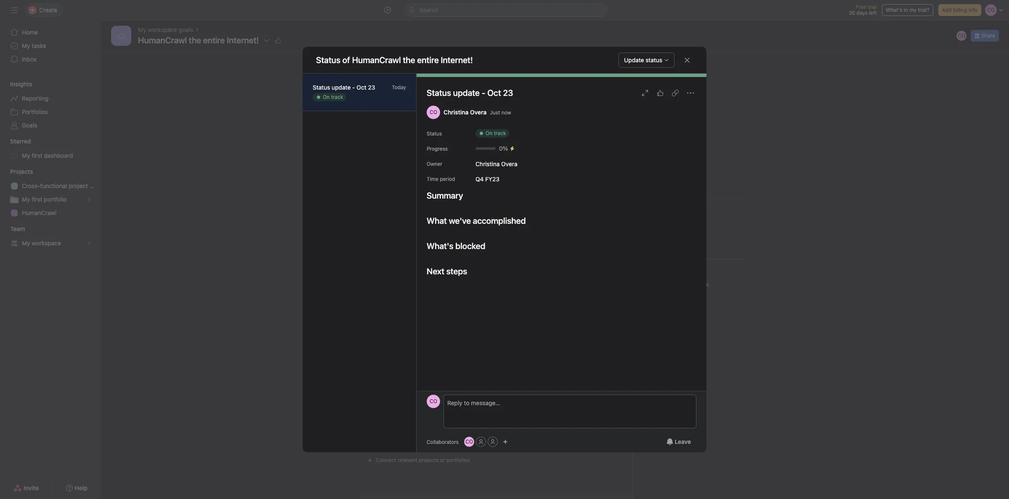 Task type: locate. For each thing, give the bounding box(es) containing it.
1 horizontal spatial workspace
[[148, 26, 177, 33]]

overa down 0%
[[501, 160, 518, 167]]

goals up humancrawl the entire internet!
[[179, 26, 193, 33]]

now up 0%
[[502, 109, 511, 116]]

goal right the parent
[[699, 282, 709, 288]]

my for my first dashboard
[[22, 152, 30, 159]]

my tasks link
[[5, 39, 96, 53]]

co button up portfolios
[[464, 437, 474, 447]]

0 likes. click to like this task image
[[275, 37, 282, 44], [657, 90, 664, 96]]

1 horizontal spatial christina
[[444, 109, 469, 116]]

2 first from the top
[[32, 196, 42, 203]]

show options image
[[263, 37, 270, 44]]

the inside dialog
[[403, 55, 415, 65]]

1 horizontal spatial connect
[[655, 282, 676, 288]]

overa
[[470, 109, 487, 116], [501, 160, 518, 167], [421, 174, 438, 181]]

first inside starred element
[[32, 152, 42, 159]]

projects
[[419, 457, 439, 463]]

1 vertical spatial the
[[403, 55, 415, 65]]

0 horizontal spatial christina overa link
[[395, 174, 438, 181]]

status of humancrawl the entire internet! dialog
[[303, 47, 707, 452]]

workspace up humancrawl the entire internet!
[[148, 26, 177, 33]]

status updates
[[391, 210, 438, 218]]

info
[[969, 7, 978, 13]]

1 vertical spatial christina overa link
[[395, 174, 438, 181]]

christina overa link inside the latest status update element
[[395, 174, 438, 181]]

on
[[323, 94, 330, 100], [486, 130, 493, 136]]

co button up collaborators
[[427, 395, 440, 408]]

project
[[69, 182, 88, 189]]

update status button
[[619, 52, 675, 68]]

1 vertical spatial christina overa just now
[[395, 174, 438, 189]]

connected
[[445, 268, 470, 274]]

track up 0%
[[494, 130, 506, 136]]

search button
[[405, 3, 607, 17]]

1 vertical spatial just
[[395, 182, 405, 189]]

christina overa link down status update - oct 23 link
[[444, 109, 487, 116]]

1 horizontal spatial co button
[[464, 437, 474, 447]]

my workspace link
[[5, 237, 96, 250]]

0 horizontal spatial workspace
[[32, 239, 61, 247]]

hide sidebar image
[[11, 7, 18, 13]]

my workspace goals link
[[138, 25, 193, 35]]

2 horizontal spatial humancrawl
[[352, 55, 401, 65]]

0 horizontal spatial goals
[[179, 26, 193, 33]]

recent status updates
[[367, 210, 438, 218]]

first for portfolio
[[32, 196, 42, 203]]

first left dashboard at the left top of page
[[32, 152, 42, 159]]

christina down status update - oct 23 link
[[444, 109, 469, 116]]

goal left is
[[386, 106, 402, 115]]

my for my tasks
[[22, 42, 30, 49]]

christina overa just now down status update - oct 23 link
[[444, 109, 511, 116]]

status update - oct 23 down the of
[[313, 84, 375, 91]]

workspace inside the teams element
[[32, 239, 61, 247]]

0 vertical spatial goal
[[386, 106, 402, 115]]

0 vertical spatial now
[[502, 109, 511, 116]]

update
[[332, 84, 351, 91], [453, 88, 480, 98], [400, 141, 422, 149]]

my first portfolio link
[[5, 193, 96, 206]]

next steps
[[427, 266, 467, 276]]

my
[[910, 7, 917, 13]]

2 vertical spatial overa
[[421, 174, 438, 181]]

1 horizontal spatial update
[[400, 141, 422, 149]]

0 vertical spatial co button
[[956, 30, 968, 42]]

my inside starred element
[[22, 152, 30, 159]]

goal
[[386, 106, 402, 115], [699, 282, 709, 288]]

2 horizontal spatial christina
[[476, 160, 500, 167]]

1 vertical spatial goal
[[699, 282, 709, 288]]

30
[[849, 10, 855, 16]]

0 vertical spatial goals
[[179, 26, 193, 33]]

oct
[[357, 84, 367, 91], [487, 88, 501, 98]]

summary
[[427, 191, 463, 200]]

track right 'on'
[[424, 106, 444, 115]]

2 horizontal spatial track
[[494, 130, 506, 136]]

track
[[331, 94, 343, 100], [424, 106, 444, 115], [494, 130, 506, 136]]

just
[[490, 109, 500, 116], [395, 182, 405, 189]]

1 horizontal spatial on
[[486, 130, 493, 136]]

overa inside the latest status update element
[[421, 174, 438, 181]]

1 horizontal spatial goals
[[430, 268, 443, 274]]

1 horizontal spatial just
[[490, 109, 500, 116]]

latest status update element
[[367, 130, 616, 200]]

teams element
[[0, 221, 101, 252]]

what we've accomplished
[[427, 216, 526, 226]]

on track
[[323, 94, 343, 100], [486, 130, 506, 136]]

co left share button
[[958, 32, 966, 39]]

0 vertical spatial workspace
[[148, 26, 177, 33]]

search list box
[[405, 3, 607, 17]]

my inside 'link'
[[22, 196, 30, 203]]

co button left share button
[[956, 30, 968, 42]]

goal inside button
[[699, 282, 709, 288]]

humancrawl inside humancrawl link
[[22, 209, 57, 216]]

christina up "q4 fy23"
[[476, 160, 500, 167]]

2 vertical spatial track
[[494, 130, 506, 136]]

0 vertical spatial humancrawl
[[138, 35, 187, 45]]

0 horizontal spatial 0 likes. click to like this task image
[[275, 37, 282, 44]]

goals for sub-
[[430, 268, 443, 274]]

1 vertical spatial on track
[[486, 130, 506, 136]]

0 horizontal spatial status update - oct 23
[[313, 84, 375, 91]]

1 first from the top
[[32, 152, 42, 159]]

0 horizontal spatial humancrawl
[[22, 209, 57, 216]]

inbox
[[22, 56, 37, 63]]

0 horizontal spatial overa
[[421, 174, 438, 181]]

1 vertical spatial connect
[[376, 457, 396, 463]]

0 vertical spatial on track
[[323, 94, 343, 100]]

0 vertical spatial first
[[32, 152, 42, 159]]

status update - oct 23 up .
[[427, 88, 513, 98]]

humancrawl down my workspace goals link
[[138, 35, 187, 45]]

my for my workspace
[[22, 239, 30, 247]]

-
[[352, 84, 355, 91], [482, 88, 486, 98], [424, 141, 427, 149]]

2 vertical spatial co button
[[464, 437, 474, 447]]

1 horizontal spatial now
[[502, 109, 511, 116]]

this
[[367, 106, 384, 115]]

or
[[440, 457, 445, 463]]

2 horizontal spatial overa
[[501, 160, 518, 167]]

23
[[368, 84, 375, 91], [503, 88, 513, 98]]

0 horizontal spatial christina
[[395, 174, 420, 181]]

0 vertical spatial on
[[323, 94, 330, 100]]

add billing info
[[942, 7, 978, 13]]

0 vertical spatial entire internet!
[[203, 35, 259, 45]]

1 horizontal spatial overa
[[470, 109, 487, 116]]

1 vertical spatial goals
[[430, 268, 443, 274]]

first down cross-
[[32, 196, 42, 203]]

0 horizontal spatial the
[[189, 35, 201, 45]]

a
[[677, 282, 680, 288]]

entire internet! up status update - oct 23 link
[[417, 55, 473, 65]]

time period
[[427, 176, 455, 182]]

christina left time
[[395, 174, 420, 181]]

co up portfolios
[[466, 439, 473, 445]]

update status
[[624, 56, 663, 63]]

inbox link
[[5, 53, 96, 66]]

1 horizontal spatial 23
[[503, 88, 513, 98]]

0 horizontal spatial co button
[[427, 395, 440, 408]]

connect for connect a parent goal
[[655, 282, 676, 288]]

christina overa just now
[[444, 109, 511, 116], [395, 174, 438, 189]]

track down the of
[[331, 94, 343, 100]]

close this dialog image
[[684, 57, 691, 63]]

0 horizontal spatial on track
[[323, 94, 343, 100]]

time
[[427, 176, 438, 182]]

goals for workspace
[[179, 26, 193, 33]]

copy link image
[[672, 90, 679, 96]]

2 vertical spatial christina
[[395, 174, 420, 181]]

0 horizontal spatial -
[[352, 84, 355, 91]]

goals
[[179, 26, 193, 33], [430, 268, 443, 274]]

2 vertical spatial humancrawl
[[22, 209, 57, 216]]

no sub-goals connected
[[411, 268, 470, 274]]

0 horizontal spatial christina overa just now
[[395, 174, 438, 189]]

overa down status update - oct 23 link
[[470, 109, 487, 116]]

1 vertical spatial co button
[[427, 395, 440, 408]]

humancrawl inside status of humancrawl the entire internet! dialog
[[352, 55, 401, 65]]

cross-
[[22, 182, 40, 189]]

1 horizontal spatial entire internet!
[[417, 55, 473, 65]]

search
[[420, 6, 439, 13]]

0 vertical spatial connect
[[655, 282, 676, 288]]

tasks
[[32, 42, 46, 49]]

just down status update - oct 23 link
[[490, 109, 500, 116]]

0 horizontal spatial now
[[406, 182, 416, 189]]

on track down the of
[[323, 94, 343, 100]]

my inside global element
[[22, 42, 30, 49]]

global element
[[0, 21, 101, 71]]

1 horizontal spatial humancrawl
[[138, 35, 187, 45]]

0 vertical spatial just
[[490, 109, 500, 116]]

1 horizontal spatial -
[[424, 141, 427, 149]]

0 vertical spatial christina overa just now
[[444, 109, 511, 116]]

0 likes. click to like this task image right 'show options' icon
[[275, 37, 282, 44]]

1 horizontal spatial christina overa just now
[[444, 109, 511, 116]]

1 vertical spatial workspace
[[32, 239, 61, 247]]

2 horizontal spatial -
[[482, 88, 486, 98]]

first inside 'link'
[[32, 196, 42, 203]]

0 horizontal spatial entire internet!
[[203, 35, 259, 45]]

just inside the latest status update element
[[395, 182, 405, 189]]

now
[[502, 109, 511, 116], [406, 182, 416, 189]]

entire internet! left 'show options' icon
[[203, 35, 259, 45]]

humancrawl link
[[5, 206, 96, 220]]

christina overa link down owner
[[395, 174, 438, 181]]

0 horizontal spatial connect
[[376, 457, 396, 463]]

connect
[[655, 282, 676, 288], [376, 457, 396, 463]]

1 vertical spatial first
[[32, 196, 42, 203]]

the up the today
[[403, 55, 415, 65]]

today
[[392, 84, 406, 90]]

0 likes. click to like this task image left copy link "image"
[[657, 90, 664, 96]]

co button
[[956, 30, 968, 42], [427, 395, 440, 408], [464, 437, 474, 447]]

1 vertical spatial now
[[406, 182, 416, 189]]

workspace for my workspace
[[32, 239, 61, 247]]

connect left a
[[655, 282, 676, 288]]

humancrawl down my first portfolio
[[22, 209, 57, 216]]

0 horizontal spatial 23
[[368, 84, 375, 91]]

0%
[[499, 145, 508, 152]]

free
[[856, 4, 867, 10]]

workspace down humancrawl link
[[32, 239, 61, 247]]

1 vertical spatial entire internet!
[[417, 55, 473, 65]]

co left .
[[430, 109, 437, 115]]

1 vertical spatial on
[[486, 130, 493, 136]]

1 horizontal spatial 0 likes. click to like this task image
[[657, 90, 664, 96]]

more actions image
[[687, 90, 694, 96]]

full screen image
[[642, 90, 649, 96]]

the down my workspace goals link
[[189, 35, 201, 45]]

days
[[857, 10, 868, 16]]

1 horizontal spatial the
[[403, 55, 415, 65]]

1 vertical spatial humancrawl
[[352, 55, 401, 65]]

overa down owner
[[421, 174, 438, 181]]

on track up 0%
[[486, 130, 506, 136]]

my first dashboard link
[[5, 149, 96, 162]]

1 horizontal spatial goal
[[699, 282, 709, 288]]

trial
[[868, 4, 877, 10]]

entire internet! inside dialog
[[417, 55, 473, 65]]

my for my workspace goals
[[138, 26, 146, 33]]

humancrawl for humancrawl the entire internet!
[[138, 35, 187, 45]]

connect down related work
[[376, 457, 396, 463]]

is
[[404, 106, 410, 115]]

1 horizontal spatial oct
[[487, 88, 501, 98]]

humancrawl right the of
[[352, 55, 401, 65]]

0 vertical spatial overa
[[470, 109, 487, 116]]

just up recent status updates
[[395, 182, 405, 189]]

christina overa just now down owner
[[395, 174, 438, 189]]

my inside the teams element
[[22, 239, 30, 247]]

2 horizontal spatial update
[[453, 88, 480, 98]]

1 vertical spatial track
[[424, 106, 444, 115]]

0 vertical spatial the
[[189, 35, 201, 45]]

cross-functional project plan link
[[5, 179, 101, 193]]

0 horizontal spatial track
[[331, 94, 343, 100]]

of
[[343, 55, 350, 65]]

1 vertical spatial overa
[[501, 160, 518, 167]]

humancrawl
[[138, 35, 187, 45], [352, 55, 401, 65], [22, 209, 57, 216]]

christina
[[444, 109, 469, 116], [476, 160, 500, 167], [395, 174, 420, 181]]

status
[[316, 55, 341, 65], [313, 84, 330, 91], [427, 88, 451, 98], [427, 130, 442, 137], [378, 141, 398, 149]]

goals left connected
[[430, 268, 443, 274]]

related work
[[367, 445, 408, 452]]

0 horizontal spatial oct
[[357, 84, 367, 91]]

now left time
[[406, 182, 416, 189]]

0 vertical spatial christina overa link
[[444, 109, 487, 116]]

christina overa link
[[444, 109, 487, 116], [395, 174, 438, 181]]

what's in my trial? button
[[882, 4, 934, 16]]

first
[[32, 152, 42, 159], [32, 196, 42, 203]]

my workspace
[[22, 239, 61, 247]]

1 vertical spatial christina
[[476, 160, 500, 167]]

0 horizontal spatial just
[[395, 182, 405, 189]]



Task type: vqa. For each thing, say whether or not it's contained in the screenshot.
board icon
no



Task type: describe. For each thing, give the bounding box(es) containing it.
period
[[440, 176, 455, 182]]

0 horizontal spatial update
[[332, 84, 351, 91]]

connect relevant projects or portfolios
[[376, 457, 470, 463]]

status update - oct 23
[[378, 141, 450, 149]]

my workspace goals
[[138, 26, 193, 33]]

0 vertical spatial track
[[331, 94, 343, 100]]

share button
[[971, 30, 999, 42]]

free trial 30 days left
[[849, 4, 877, 16]]

insights element
[[0, 77, 101, 134]]

add or remove collaborators image
[[503, 439, 508, 444]]

projects button
[[0, 168, 33, 176]]

now inside the latest status update element
[[406, 182, 416, 189]]

parent
[[682, 282, 697, 288]]

projects element
[[0, 164, 101, 221]]

what's
[[886, 7, 903, 13]]

christina inside christina overa just now
[[395, 174, 420, 181]]

q4
[[476, 175, 484, 182]]

co up collaborators
[[430, 398, 437, 404]]

functional
[[40, 182, 67, 189]]

status
[[646, 56, 663, 63]]

owner
[[427, 161, 442, 167]]

portfolios
[[22, 108, 48, 115]]

starred button
[[0, 137, 31, 146]]

1 vertical spatial 0 likes. click to like this task image
[[657, 90, 664, 96]]

starred element
[[0, 134, 101, 164]]

reporting
[[22, 95, 48, 102]]

this goal is on track .
[[367, 106, 446, 115]]

dashboard
[[44, 152, 73, 159]]

home link
[[5, 26, 96, 39]]

christina overa just now inside the latest status update element
[[395, 174, 438, 189]]

2 horizontal spatial co button
[[956, 30, 968, 42]]

- inside the latest status update element
[[424, 141, 427, 149]]

we've accomplished
[[449, 216, 526, 226]]

just inside status of humancrawl the entire internet! dialog
[[490, 109, 500, 116]]

progress
[[427, 146, 448, 152]]

add billing info button
[[939, 4, 982, 16]]

humancrawl for humancrawl
[[22, 209, 57, 216]]

plan
[[89, 182, 101, 189]]

first for dashboard
[[32, 152, 42, 159]]

insights
[[10, 80, 32, 88]]

team button
[[0, 225, 25, 233]]

team
[[10, 225, 25, 232]]

status of humancrawl the entire internet!
[[316, 55, 473, 65]]

share
[[982, 32, 995, 39]]

home
[[22, 29, 38, 36]]

fy23
[[485, 175, 500, 182]]

0 horizontal spatial goal
[[386, 106, 402, 115]]

add
[[942, 7, 952, 13]]

leave
[[675, 438, 691, 445]]

oct 23
[[428, 141, 450, 149]]

leave button
[[661, 434, 697, 450]]

my for my first portfolio
[[22, 196, 30, 203]]

1 horizontal spatial on track
[[486, 130, 506, 136]]

1 horizontal spatial track
[[424, 106, 444, 115]]

update
[[624, 56, 644, 63]]

my first dashboard
[[22, 152, 73, 159]]

invite
[[24, 484, 39, 492]]

0 horizontal spatial on
[[323, 94, 330, 100]]

reporting link
[[5, 92, 96, 105]]

goals link
[[5, 119, 96, 132]]

left
[[869, 10, 877, 16]]

my tasks
[[22, 42, 46, 49]]

trial?
[[918, 7, 930, 13]]

recent
[[367, 210, 389, 218]]

on
[[412, 106, 422, 115]]

workspace for my workspace goals
[[148, 26, 177, 33]]

my first portfolio
[[22, 196, 67, 203]]

projects
[[10, 168, 33, 175]]

invite button
[[8, 481, 44, 496]]

connect for connect relevant projects or portfolios
[[376, 457, 396, 463]]

no
[[411, 268, 418, 274]]

insights button
[[0, 80, 32, 88]]

what
[[427, 216, 447, 226]]

Goal name text field
[[361, 64, 750, 95]]

now inside status of humancrawl the entire internet! dialog
[[502, 109, 511, 116]]

what's in my trial?
[[886, 7, 930, 13]]

q4 fy23
[[476, 175, 500, 182]]

what's blocked
[[427, 241, 486, 251]]

sub-
[[419, 268, 430, 274]]

1 horizontal spatial status update - oct 23
[[427, 88, 513, 98]]

portfolio
[[44, 196, 67, 203]]

.
[[444, 106, 446, 115]]

connect relevant projects or portfolios button
[[364, 455, 474, 466]]

christina overa just now inside status of humancrawl the entire internet! dialog
[[444, 109, 511, 116]]

portfolios link
[[5, 105, 96, 119]]

in
[[904, 7, 908, 13]]

billing
[[953, 7, 967, 13]]

relevant
[[398, 457, 417, 463]]

0 vertical spatial 0 likes. click to like this task image
[[275, 37, 282, 44]]

humancrawl the entire internet!
[[138, 35, 259, 45]]

0 vertical spatial christina
[[444, 109, 469, 116]]

goals
[[22, 122, 37, 129]]

1 horizontal spatial christina overa link
[[444, 109, 487, 116]]

status update - oct 23 link
[[427, 88, 513, 98]]

starred
[[10, 138, 31, 145]]

collaborators
[[427, 439, 459, 445]]



